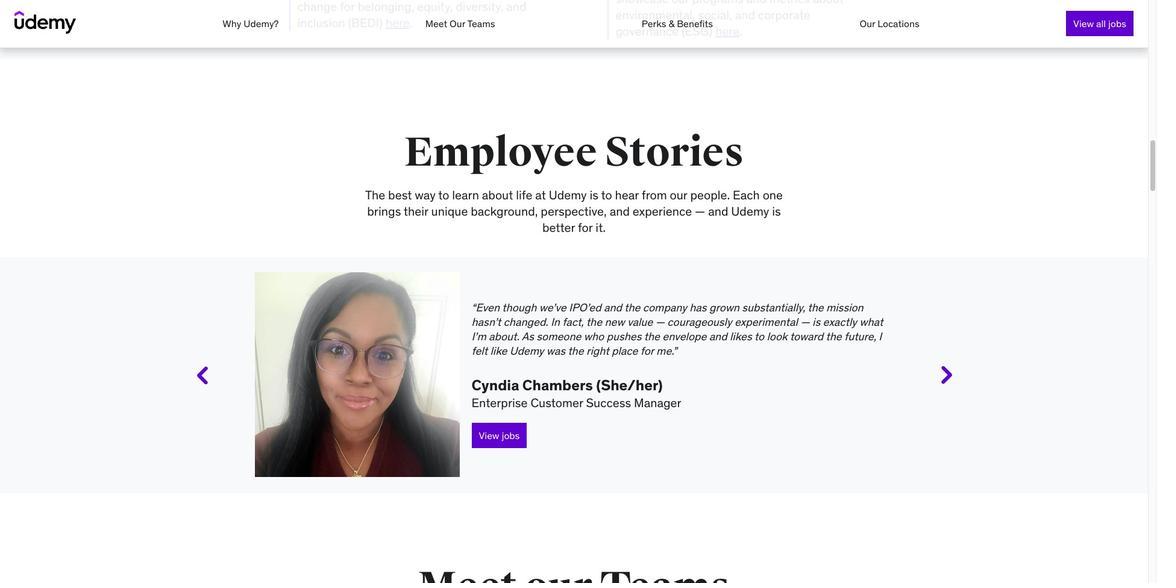 Task type: locate. For each thing, give the bounding box(es) containing it.
for left me."
[[641, 344, 654, 358]]

perks
[[642, 17, 666, 30]]

2 vertical spatial is
[[812, 315, 820, 329]]

— down company
[[655, 315, 665, 329]]

perks & benefits link
[[642, 17, 713, 30]]

view
[[1073, 17, 1094, 30], [479, 430, 499, 442]]

1 horizontal spatial here .
[[715, 23, 743, 39]]

our left locations
[[860, 17, 875, 30]]

1 horizontal spatial is
[[772, 204, 781, 219]]

in
[[551, 315, 560, 329]]

mission
[[826, 301, 863, 315]]

and
[[610, 204, 630, 219], [708, 204, 728, 219], [604, 301, 622, 315], [709, 330, 727, 344]]

1 horizontal spatial here
[[715, 23, 740, 39]]

—
[[695, 204, 705, 219], [655, 315, 665, 329], [801, 315, 810, 329]]

view inside "link"
[[479, 430, 499, 442]]

1 horizontal spatial our
[[860, 17, 875, 30]]

is up "toward"
[[812, 315, 820, 329]]

0 horizontal spatial for
[[578, 220, 593, 235]]

employee
[[404, 128, 597, 178]]

1 vertical spatial udemy
[[731, 204, 769, 219]]

has
[[690, 301, 707, 315]]

envelope
[[663, 330, 707, 344]]

is up perspective,
[[590, 187, 599, 202]]

here .
[[386, 15, 413, 30], [715, 23, 743, 39]]

here . right benefits
[[715, 23, 743, 39]]

to
[[438, 187, 449, 202], [601, 187, 612, 202], [754, 330, 764, 344]]

0 vertical spatial view
[[1073, 17, 1094, 30]]

fact,
[[562, 315, 584, 329]]

for left it.
[[578, 220, 593, 235]]

as
[[522, 330, 534, 344]]

view left all
[[1073, 17, 1094, 30]]

the
[[365, 187, 385, 202]]

view for view all jobs
[[1073, 17, 1094, 30]]

for inside "even though we've ipo'ed and the company has grown substantially, the mission hasn't changed. in fact, the new value — courageously experimental — is exactly what i'm about. as someone who pushes the envelope and likes to look toward the future, i felt like udemy was the right place for me."
[[641, 344, 654, 358]]

1 horizontal spatial —
[[695, 204, 705, 219]]

what
[[860, 315, 883, 329]]

is down one
[[772, 204, 781, 219]]

. right benefits
[[740, 23, 743, 39]]

brings
[[367, 204, 401, 219]]

the up value
[[624, 301, 640, 315]]

locations
[[878, 17, 920, 30]]

0 vertical spatial for
[[578, 220, 593, 235]]

2 horizontal spatial to
[[754, 330, 764, 344]]

someone
[[537, 330, 581, 344]]

1 horizontal spatial udemy
[[549, 187, 587, 202]]

meet
[[425, 17, 447, 30]]

future,
[[844, 330, 876, 344]]

0 horizontal spatial jobs
[[502, 430, 520, 442]]

1 horizontal spatial for
[[641, 344, 654, 358]]

here link
[[386, 15, 410, 30], [715, 23, 740, 39]]

. left meet at top
[[410, 15, 413, 30]]

— inside the best way to learn about life at udemy is to hear from our people. each one brings their unique background, perspective, and experience — and udemy is better for it.
[[695, 204, 705, 219]]

here link right benefits
[[715, 23, 740, 39]]

to up unique
[[438, 187, 449, 202]]

— down people.
[[695, 204, 705, 219]]

0 horizontal spatial is
[[590, 187, 599, 202]]

.
[[410, 15, 413, 30], [740, 23, 743, 39]]

view down 'enterprise'
[[479, 430, 499, 442]]

felt
[[472, 344, 488, 358]]

the right 'was'
[[568, 344, 584, 358]]

their
[[404, 204, 428, 219]]

the best way to learn about life at udemy is to hear from our people. each one brings their unique background, perspective, and experience — and udemy is better for it.
[[365, 187, 783, 235]]

our locations link
[[860, 17, 920, 30]]

toward
[[790, 330, 823, 344]]

1 horizontal spatial view
[[1073, 17, 1094, 30]]

1 vertical spatial jobs
[[502, 430, 520, 442]]

0 horizontal spatial udemy
[[510, 344, 544, 358]]

cyndia
[[472, 376, 519, 395]]

and left likes
[[709, 330, 727, 344]]

1 vertical spatial view
[[479, 430, 499, 442]]

0 vertical spatial udemy
[[549, 187, 587, 202]]

2 vertical spatial udemy
[[510, 344, 544, 358]]

udemy down as
[[510, 344, 544, 358]]

hear
[[615, 187, 639, 202]]

like
[[490, 344, 507, 358]]

to down experimental
[[754, 330, 764, 344]]

— up "toward"
[[801, 315, 810, 329]]

here left meet at top
[[386, 15, 410, 30]]

here
[[386, 15, 410, 30], [715, 23, 740, 39]]

view all jobs link
[[1066, 11, 1134, 36]]

at
[[535, 187, 546, 202]]

here . left meet at top
[[386, 15, 413, 30]]

place
[[612, 344, 638, 358]]

jobs right all
[[1108, 17, 1126, 30]]

about
[[482, 187, 513, 202]]

we've
[[539, 301, 566, 315]]

1 horizontal spatial to
[[601, 187, 612, 202]]

1 horizontal spatial .
[[740, 23, 743, 39]]

the
[[624, 301, 640, 315], [808, 301, 824, 315], [586, 315, 602, 329], [644, 330, 660, 344], [826, 330, 842, 344], [568, 344, 584, 358]]

for
[[578, 220, 593, 235], [641, 344, 654, 358]]

background,
[[471, 204, 538, 219]]

0 horizontal spatial view
[[479, 430, 499, 442]]

udemy
[[549, 187, 587, 202], [731, 204, 769, 219], [510, 344, 544, 358]]

way
[[415, 187, 436, 202]]

to left hear
[[601, 187, 612, 202]]

here right benefits
[[715, 23, 740, 39]]

jobs
[[1108, 17, 1126, 30], [502, 430, 520, 442]]

why
[[223, 17, 241, 30]]

people.
[[690, 187, 730, 202]]

view for view jobs
[[479, 430, 499, 442]]

0 horizontal spatial to
[[438, 187, 449, 202]]

our
[[450, 17, 465, 30], [860, 17, 875, 30]]

1 our from the left
[[450, 17, 465, 30]]

is
[[590, 187, 599, 202], [772, 204, 781, 219], [812, 315, 820, 329]]

meet our teams
[[425, 17, 495, 30]]

pushes
[[607, 330, 642, 344]]

stories
[[605, 128, 744, 178]]

and up new
[[604, 301, 622, 315]]

udemy up perspective,
[[549, 187, 587, 202]]

2 horizontal spatial is
[[812, 315, 820, 329]]

here link left meet at top
[[386, 15, 410, 30]]

ipo'ed
[[569, 301, 601, 315]]

0 horizontal spatial —
[[655, 315, 665, 329]]

customer
[[531, 396, 583, 411]]

jobs down 'enterprise'
[[502, 430, 520, 442]]

0 horizontal spatial our
[[450, 17, 465, 30]]

company
[[643, 301, 687, 315]]

udemy down the each
[[731, 204, 769, 219]]

value
[[627, 315, 653, 329]]

0 horizontal spatial .
[[410, 15, 413, 30]]

the down value
[[644, 330, 660, 344]]

our right meet at top
[[450, 17, 465, 30]]

1 vertical spatial for
[[641, 344, 654, 358]]

1 horizontal spatial jobs
[[1108, 17, 1126, 30]]



Task type: describe. For each thing, give the bounding box(es) containing it.
each
[[733, 187, 760, 202]]

2 our from the left
[[860, 17, 875, 30]]

chambers
[[522, 376, 593, 395]]

cyndia chambers (she/her) enterprise customer success manager
[[472, 376, 682, 411]]

view jobs link
[[472, 423, 527, 449]]

why udemy? link
[[223, 17, 279, 30]]

hasn't
[[472, 315, 501, 329]]

experience
[[633, 204, 692, 219]]

enterprise
[[472, 396, 528, 411]]

substantially,
[[742, 301, 805, 315]]

0 vertical spatial jobs
[[1108, 17, 1126, 30]]

better
[[542, 220, 575, 235]]

udemy?
[[244, 17, 279, 30]]

why udemy?
[[223, 17, 279, 30]]

0 horizontal spatial here link
[[386, 15, 410, 30]]

the down exactly
[[826, 330, 842, 344]]

the up exactly
[[808, 301, 824, 315]]

all
[[1096, 17, 1106, 30]]

learn
[[452, 187, 479, 202]]

best
[[388, 187, 412, 202]]

about.
[[489, 330, 519, 344]]

&
[[669, 17, 675, 30]]

and down people.
[[708, 204, 728, 219]]

view jobs
[[479, 430, 520, 442]]

and down hear
[[610, 204, 630, 219]]

success
[[586, 396, 631, 411]]

benefits
[[677, 17, 713, 30]]

life
[[516, 187, 532, 202]]

the up who
[[586, 315, 602, 329]]

"even
[[472, 301, 500, 315]]

new
[[605, 315, 625, 329]]

2 horizontal spatial udemy
[[731, 204, 769, 219]]

our locations
[[860, 17, 920, 30]]

1 vertical spatial is
[[772, 204, 781, 219]]

(she/her)
[[596, 376, 663, 395]]

manager
[[634, 396, 682, 411]]

teams
[[467, 17, 495, 30]]

right
[[586, 344, 609, 358]]

our
[[670, 187, 687, 202]]

changed.
[[504, 315, 548, 329]]

to inside "even though we've ipo'ed and the company has grown substantially, the mission hasn't changed. in fact, the new value — courageously experimental — is exactly what i'm about. as someone who pushes the envelope and likes to look toward the future, i felt like udemy was the right place for me."
[[754, 330, 764, 344]]

though
[[502, 301, 537, 315]]

was
[[547, 344, 565, 358]]

udemy image
[[14, 11, 76, 34]]

exactly
[[823, 315, 857, 329]]

from
[[642, 187, 667, 202]]

it.
[[596, 220, 606, 235]]

unique
[[431, 204, 468, 219]]

me."
[[656, 344, 677, 358]]

2 horizontal spatial —
[[801, 315, 810, 329]]

for inside the best way to learn about life at udemy is to hear from our people. each one brings their unique background, perspective, and experience — and udemy is better for it.
[[578, 220, 593, 235]]

courageously
[[667, 315, 732, 329]]

employee stories
[[404, 128, 744, 178]]

0 horizontal spatial here .
[[386, 15, 413, 30]]

udemy inside "even though we've ipo'ed and the company has grown substantially, the mission hasn't changed. in fact, the new value — courageously experimental — is exactly what i'm about. as someone who pushes the envelope and likes to look toward the future, i felt like udemy was the right place for me."
[[510, 344, 544, 358]]

i
[[879, 330, 882, 344]]

who
[[584, 330, 604, 344]]

jobs inside "link"
[[502, 430, 520, 442]]

perks & benefits
[[642, 17, 713, 30]]

experimental
[[735, 315, 798, 329]]

one
[[763, 187, 783, 202]]

likes
[[730, 330, 752, 344]]

perspective,
[[541, 204, 607, 219]]

look
[[767, 330, 788, 344]]

view all jobs
[[1073, 17, 1126, 30]]

i'm
[[472, 330, 486, 344]]

meet our teams link
[[425, 17, 495, 30]]

0 vertical spatial is
[[590, 187, 599, 202]]

1 horizontal spatial here link
[[715, 23, 740, 39]]

grown
[[709, 301, 739, 315]]

"even though we've ipo'ed and the company has grown substantially, the mission hasn't changed. in fact, the new value — courageously experimental — is exactly what i'm about. as someone who pushes the envelope and likes to look toward the future, i felt like udemy was the right place for me."
[[472, 301, 883, 358]]

is inside "even though we've ipo'ed and the company has grown substantially, the mission hasn't changed. in fact, the new value — courageously experimental — is exactly what i'm about. as someone who pushes the envelope and likes to look toward the future, i felt like udemy was the right place for me."
[[812, 315, 820, 329]]

0 horizontal spatial here
[[386, 15, 410, 30]]



Task type: vqa. For each thing, say whether or not it's contained in the screenshot.
unique
yes



